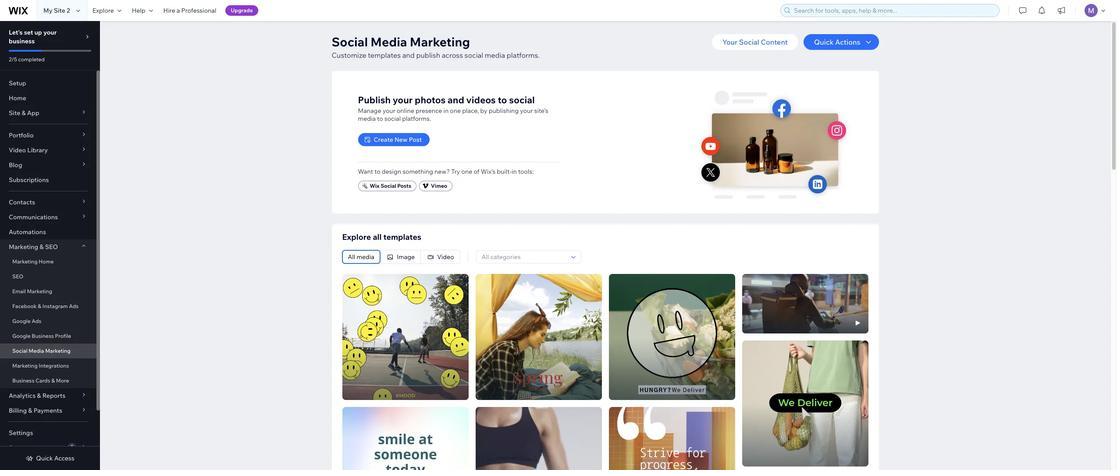 Task type: locate. For each thing, give the bounding box(es) containing it.
0 vertical spatial explore
[[92, 7, 114, 14]]

1 horizontal spatial explore
[[342, 232, 371, 242]]

to up publishing
[[498, 94, 507, 105]]

seo
[[45, 243, 58, 251], [12, 274, 23, 280]]

1 horizontal spatial ads
[[69, 303, 79, 310]]

quick inside sidebar element
[[36, 455, 53, 463]]

quick access button
[[26, 455, 74, 463]]

social up customize
[[332, 34, 368, 50]]

app
[[27, 109, 39, 117]]

templates
[[368, 51, 401, 60], [383, 232, 421, 242]]

& left reports
[[37, 392, 41, 400]]

social
[[465, 51, 483, 60], [509, 94, 535, 105], [384, 115, 401, 123]]

0 vertical spatial templates
[[368, 51, 401, 60]]

0 vertical spatial quick
[[814, 38, 834, 46]]

home link
[[0, 91, 96, 106]]

and inside social media marketing customize templates and publish across social media platforms.
[[402, 51, 415, 60]]

& right facebook
[[38, 303, 41, 310]]

social inside "button"
[[739, 38, 759, 46]]

business cards & more link
[[0, 374, 96, 389]]

hire
[[163, 7, 175, 14]]

one
[[450, 107, 461, 115], [461, 168, 472, 176]]

media
[[485, 51, 505, 60], [358, 115, 376, 123], [357, 253, 374, 261]]

social right wix
[[381, 183, 396, 189]]

photos
[[415, 94, 446, 105]]

facebook & instagram ads link
[[0, 299, 96, 314]]

1 vertical spatial site
[[9, 109, 20, 117]]

analytics
[[9, 392, 36, 400]]

marketing down marketing & seo
[[12, 259, 38, 265]]

your right up
[[43, 29, 57, 36]]

social up create new post button
[[384, 115, 401, 123]]

1 horizontal spatial media
[[371, 34, 407, 50]]

media right all
[[357, 253, 374, 261]]

quick access
[[36, 455, 74, 463]]

marketing integrations
[[12, 363, 69, 370]]

setup link
[[0, 76, 96, 91]]

& inside dropdown button
[[40, 243, 44, 251]]

seo up email
[[12, 274, 23, 280]]

1 horizontal spatial platforms.
[[507, 51, 540, 60]]

social
[[332, 34, 368, 50], [739, 38, 759, 46], [381, 183, 396, 189], [12, 348, 27, 355]]

video up blog
[[9, 146, 26, 154]]

0 vertical spatial and
[[402, 51, 415, 60]]

1 vertical spatial in
[[512, 168, 517, 176]]

1 vertical spatial google
[[12, 333, 31, 340]]

0 horizontal spatial quick
[[36, 455, 53, 463]]

business
[[32, 333, 54, 340], [12, 378, 34, 385]]

and
[[402, 51, 415, 60], [448, 94, 464, 105]]

2 vertical spatial to
[[375, 168, 380, 176]]

google ads
[[12, 318, 41, 325]]

video library button
[[0, 143, 96, 158]]

0 vertical spatial social
[[465, 51, 483, 60]]

one left of
[[461, 168, 472, 176]]

& for reports
[[37, 392, 41, 400]]

explore up all media button
[[342, 232, 371, 242]]

1 vertical spatial seo
[[12, 274, 23, 280]]

marketing up publish
[[410, 34, 470, 50]]

social up marketing integrations on the left bottom of the page
[[12, 348, 27, 355]]

0 horizontal spatial in
[[443, 107, 449, 115]]

presence
[[416, 107, 442, 115]]

templates right customize
[[368, 51, 401, 60]]

quick left access
[[36, 455, 53, 463]]

explore for explore all templates
[[342, 232, 371, 242]]

explore right 2
[[92, 7, 114, 14]]

wix social posts
[[370, 183, 411, 189]]

want to design something new? try one of wix's built-in tools:
[[358, 168, 534, 176]]

0 vertical spatial media
[[371, 34, 407, 50]]

try
[[451, 168, 460, 176]]

2/5 completed
[[9, 56, 45, 63]]

to down publish
[[377, 115, 383, 123]]

facebook & instagram ads
[[12, 303, 79, 310]]

and up place,
[[448, 94, 464, 105]]

quick actions button
[[804, 34, 879, 50]]

business up social media marketing
[[32, 333, 54, 340]]

1 horizontal spatial one
[[461, 168, 472, 176]]

more
[[56, 378, 69, 385]]

1 horizontal spatial home
[[39, 259, 54, 265]]

& for payments
[[28, 407, 32, 415]]

ads
[[69, 303, 79, 310], [32, 318, 41, 325]]

your
[[723, 38, 738, 46]]

0 horizontal spatial media
[[29, 348, 44, 355]]

media inside sidebar element
[[29, 348, 44, 355]]

facebook
[[12, 303, 37, 310]]

your social content
[[723, 38, 788, 46]]

posts
[[397, 183, 411, 189]]

social inside sidebar element
[[12, 348, 27, 355]]

site left 2
[[54, 7, 65, 14]]

google down google ads
[[12, 333, 31, 340]]

communications button
[[0, 210, 96, 225]]

1 vertical spatial video
[[437, 253, 454, 261]]

1 google from the top
[[12, 318, 31, 325]]

library
[[27, 146, 48, 154]]

1 vertical spatial platforms.
[[402, 115, 431, 123]]

video button
[[421, 251, 460, 264]]

video for video library
[[9, 146, 26, 154]]

vimeo button
[[419, 181, 453, 191]]

1 vertical spatial home
[[39, 259, 54, 265]]

to right want at the left top of the page
[[375, 168, 380, 176]]

0 horizontal spatial platforms.
[[402, 115, 431, 123]]

your
[[43, 29, 57, 36], [393, 94, 413, 105], [383, 107, 395, 115], [520, 107, 533, 115]]

business cards & more
[[12, 378, 69, 385]]

social right across
[[465, 51, 483, 60]]

& left app
[[22, 109, 26, 117]]

1 horizontal spatial quick
[[814, 38, 834, 46]]

one left place,
[[450, 107, 461, 115]]

1 vertical spatial business
[[12, 378, 34, 385]]

image button
[[381, 251, 421, 264]]

1 vertical spatial media
[[358, 115, 376, 123]]

my site 2
[[43, 7, 70, 14]]

0 horizontal spatial site
[[9, 109, 20, 117]]

1 vertical spatial explore
[[342, 232, 371, 242]]

templates inside social media marketing customize templates and publish across social media platforms.
[[368, 51, 401, 60]]

1 vertical spatial ads
[[32, 318, 41, 325]]

built-
[[497, 168, 512, 176]]

google down facebook
[[12, 318, 31, 325]]

0 vertical spatial video
[[9, 146, 26, 154]]

and left publish
[[402, 51, 415, 60]]

in left "tools:"
[[512, 168, 517, 176]]

platforms. inside social media marketing customize templates and publish across social media platforms.
[[507, 51, 540, 60]]

quick inside button
[[814, 38, 834, 46]]

0 vertical spatial media
[[485, 51, 505, 60]]

in inside publish your photos and videos to social manage your online presence in one place, by publishing your site's media to social platforms.
[[443, 107, 449, 115]]

0 vertical spatial google
[[12, 318, 31, 325]]

video right image
[[437, 253, 454, 261]]

0 horizontal spatial seo
[[12, 274, 23, 280]]

reports
[[42, 392, 65, 400]]

ads right instagram
[[69, 303, 79, 310]]

2 vertical spatial social
[[384, 115, 401, 123]]

analytics & reports button
[[0, 389, 96, 404]]

media down publish
[[358, 115, 376, 123]]

all media button
[[342, 251, 380, 264]]

2 google from the top
[[12, 333, 31, 340]]

1 horizontal spatial in
[[512, 168, 517, 176]]

0 vertical spatial ads
[[69, 303, 79, 310]]

1 vertical spatial and
[[448, 94, 464, 105]]

1 vertical spatial social
[[509, 94, 535, 105]]

media inside button
[[357, 253, 374, 261]]

0 vertical spatial seo
[[45, 243, 58, 251]]

0 vertical spatial home
[[9, 94, 26, 102]]

& down automations "link"
[[40, 243, 44, 251]]

1 horizontal spatial site
[[54, 7, 65, 14]]

0 horizontal spatial and
[[402, 51, 415, 60]]

templates up image button
[[383, 232, 421, 242]]

video inside button
[[437, 253, 454, 261]]

in right presence
[[443, 107, 449, 115]]

wix
[[370, 183, 380, 189]]

all
[[348, 253, 355, 261]]

marketing inside "link"
[[12, 259, 38, 265]]

portfolio button
[[0, 128, 96, 143]]

& right billing
[[28, 407, 32, 415]]

billing & payments button
[[0, 404, 96, 419]]

quick
[[814, 38, 834, 46], [36, 455, 53, 463]]

social right your
[[739, 38, 759, 46]]

1 vertical spatial quick
[[36, 455, 53, 463]]

marketing down automations
[[9, 243, 38, 251]]

0 vertical spatial one
[[450, 107, 461, 115]]

site left app
[[9, 109, 20, 117]]

1 horizontal spatial social
[[465, 51, 483, 60]]

social up publishing
[[509, 94, 535, 105]]

marketing
[[410, 34, 470, 50], [9, 243, 38, 251], [12, 259, 38, 265], [27, 289, 52, 295], [45, 348, 70, 355], [12, 363, 38, 370]]

my
[[43, 7, 52, 14]]

0 horizontal spatial explore
[[92, 7, 114, 14]]

let's set up your business
[[9, 29, 57, 45]]

google business profile
[[12, 333, 71, 340]]

email
[[12, 289, 26, 295]]

2 vertical spatial media
[[357, 253, 374, 261]]

1 vertical spatial media
[[29, 348, 44, 355]]

0 horizontal spatial video
[[9, 146, 26, 154]]

& for app
[[22, 109, 26, 117]]

across
[[442, 51, 463, 60]]

media inside social media marketing customize templates and publish across social media platforms.
[[371, 34, 407, 50]]

communications
[[9, 214, 58, 221]]

0 vertical spatial in
[[443, 107, 449, 115]]

wix's
[[481, 168, 496, 176]]

quick left actions
[[814, 38, 834, 46]]

video for video
[[437, 253, 454, 261]]

home down marketing & seo dropdown button
[[39, 259, 54, 265]]

social inside social media marketing customize templates and publish across social media platforms.
[[465, 51, 483, 60]]

seo up marketing home "link"
[[45, 243, 58, 251]]

1 horizontal spatial seo
[[45, 243, 58, 251]]

business up analytics
[[12, 378, 34, 385]]

home down the setup
[[9, 94, 26, 102]]

media inside social media marketing customize templates and publish across social media platforms.
[[485, 51, 505, 60]]

1 horizontal spatial video
[[437, 253, 454, 261]]

home inside "link"
[[39, 259, 54, 265]]

sidebar element
[[0, 21, 100, 471]]

online
[[397, 107, 414, 115]]

media right across
[[485, 51, 505, 60]]

& inside popup button
[[22, 109, 26, 117]]

video inside dropdown button
[[9, 146, 26, 154]]

manage
[[358, 107, 381, 115]]

0 horizontal spatial one
[[450, 107, 461, 115]]

0 vertical spatial platforms.
[[507, 51, 540, 60]]

1 horizontal spatial and
[[448, 94, 464, 105]]

& left "more"
[[51, 378, 55, 385]]

vimeo
[[431, 183, 447, 189]]

marketing & seo button
[[0, 240, 96, 255]]

one inside publish your photos and videos to social manage your online presence in one place, by publishing your site's media to social platforms.
[[450, 107, 461, 115]]

your up online
[[393, 94, 413, 105]]

platforms.
[[507, 51, 540, 60], [402, 115, 431, 123]]

0 horizontal spatial home
[[9, 94, 26, 102]]

post
[[409, 136, 422, 144]]

ads up google business profile
[[32, 318, 41, 325]]

1 vertical spatial one
[[461, 168, 472, 176]]

video
[[9, 146, 26, 154], [437, 253, 454, 261]]



Task type: describe. For each thing, give the bounding box(es) containing it.
0 vertical spatial site
[[54, 7, 65, 14]]

actions
[[835, 38, 861, 46]]

2 horizontal spatial social
[[509, 94, 535, 105]]

hire a professional
[[163, 7, 216, 14]]

site's
[[534, 107, 548, 115]]

marketing up facebook & instagram ads
[[27, 289, 52, 295]]

google ads link
[[0, 314, 96, 329]]

marketing up integrations
[[45, 348, 70, 355]]

your inside the 'let's set up your business'
[[43, 29, 57, 36]]

create new post
[[374, 136, 422, 144]]

design
[[382, 168, 401, 176]]

quick for quick actions
[[814, 38, 834, 46]]

automations
[[9, 228, 46, 236]]

integrations
[[39, 363, 69, 370]]

1 vertical spatial templates
[[383, 232, 421, 242]]

let's
[[9, 29, 23, 36]]

professional
[[181, 7, 216, 14]]

your social content button
[[712, 34, 798, 50]]

contacts
[[9, 199, 35, 207]]

something
[[403, 168, 433, 176]]

settings
[[9, 430, 33, 438]]

site & app
[[9, 109, 39, 117]]

marketing inside dropdown button
[[9, 243, 38, 251]]

customize
[[332, 51, 366, 60]]

All categories field
[[479, 251, 569, 264]]

help
[[132, 7, 145, 14]]

social media marketing customize templates and publish across social media platforms.
[[332, 34, 540, 60]]

analytics & reports
[[9, 392, 65, 400]]

marketing up business cards & more
[[12, 363, 38, 370]]

instagram
[[42, 303, 68, 310]]

media inside publish your photos and videos to social manage your online presence in one place, by publishing your site's media to social platforms.
[[358, 115, 376, 123]]

1
[[71, 445, 73, 450]]

social inside button
[[381, 183, 396, 189]]

all
[[373, 232, 382, 242]]

blog
[[9, 161, 22, 169]]

a
[[177, 7, 180, 14]]

apps
[[9, 445, 24, 453]]

social inside social media marketing customize templates and publish across social media platforms.
[[332, 34, 368, 50]]

videos
[[466, 94, 496, 105]]

publish your photos and videos to social manage your online presence in one place, by publishing your site's media to social platforms.
[[358, 94, 548, 123]]

seo link
[[0, 270, 96, 285]]

2
[[67, 7, 70, 14]]

social media marketing link
[[0, 344, 96, 359]]

payments
[[34, 407, 62, 415]]

hire a professional link
[[158, 0, 222, 21]]

publish
[[358, 94, 391, 105]]

automations link
[[0, 225, 96, 240]]

0 vertical spatial business
[[32, 333, 54, 340]]

by
[[480, 107, 487, 115]]

google for google business profile
[[12, 333, 31, 340]]

portfolio
[[9, 132, 34, 139]]

all media
[[348, 253, 374, 261]]

create new post button
[[358, 133, 430, 146]]

content
[[761, 38, 788, 46]]

want
[[358, 168, 373, 176]]

explore for explore
[[92, 7, 114, 14]]

email marketing
[[12, 289, 52, 295]]

your left site's
[[520, 107, 533, 115]]

billing
[[9, 407, 27, 415]]

upgrade
[[231, 7, 253, 14]]

marketing home link
[[0, 255, 96, 270]]

subscriptions link
[[0, 173, 96, 188]]

marketing & seo
[[9, 243, 58, 251]]

setup
[[9, 79, 26, 87]]

& for instagram
[[38, 303, 41, 310]]

site & app button
[[0, 106, 96, 121]]

explore all templates
[[342, 232, 421, 242]]

1 vertical spatial to
[[377, 115, 383, 123]]

your left online
[[383, 107, 395, 115]]

0 horizontal spatial ads
[[32, 318, 41, 325]]

0 vertical spatial to
[[498, 94, 507, 105]]

marketing home
[[12, 259, 54, 265]]

0 horizontal spatial social
[[384, 115, 401, 123]]

media for social media marketing
[[29, 348, 44, 355]]

upgrade button
[[226, 5, 258, 16]]

social media marketing
[[12, 348, 70, 355]]

and inside publish your photos and videos to social manage your online presence in one place, by publishing your site's media to social platforms.
[[448, 94, 464, 105]]

quick actions
[[814, 38, 861, 46]]

wix social posts button
[[358, 181, 417, 191]]

platforms. inside publish your photos and videos to social manage your online presence in one place, by publishing your site's media to social platforms.
[[402, 115, 431, 123]]

google business profile link
[[0, 329, 96, 344]]

help button
[[127, 0, 158, 21]]

2/5
[[9, 56, 17, 63]]

billing & payments
[[9, 407, 62, 415]]

google for google ads
[[12, 318, 31, 325]]

set
[[24, 29, 33, 36]]

Search for tools, apps, help & more... field
[[791, 4, 997, 17]]

email marketing link
[[0, 285, 96, 299]]

seo inside dropdown button
[[45, 243, 58, 251]]

marketing integrations link
[[0, 359, 96, 374]]

media for social media marketing customize templates and publish across social media platforms.
[[371, 34, 407, 50]]

new
[[395, 136, 408, 144]]

contacts button
[[0, 195, 96, 210]]

cards
[[36, 378, 50, 385]]

site inside popup button
[[9, 109, 20, 117]]

of
[[474, 168, 479, 176]]

up
[[34, 29, 42, 36]]

completed
[[18, 56, 45, 63]]

video library
[[9, 146, 48, 154]]

quick for quick access
[[36, 455, 53, 463]]

settings link
[[0, 426, 96, 441]]

marketing inside social media marketing customize templates and publish across social media platforms.
[[410, 34, 470, 50]]

place,
[[462, 107, 479, 115]]

& for seo
[[40, 243, 44, 251]]

tools:
[[518, 168, 534, 176]]

blog button
[[0, 158, 96, 173]]

image
[[397, 253, 415, 261]]



Task type: vqa. For each thing, say whether or not it's contained in the screenshot.
Social inside the button
yes



